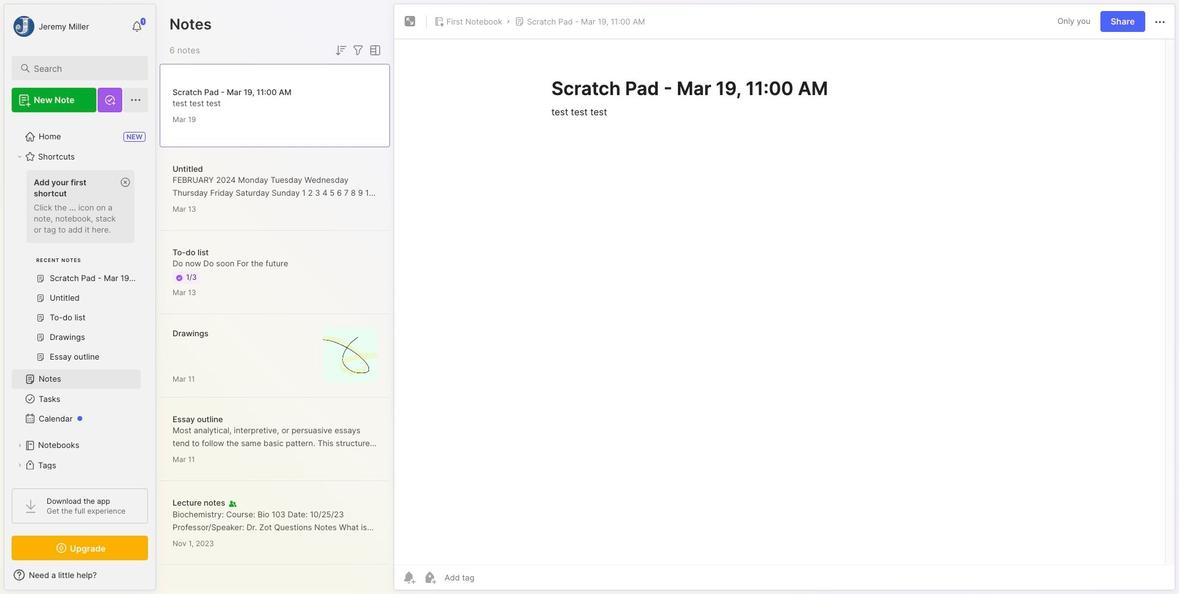 Task type: locate. For each thing, give the bounding box(es) containing it.
expand note image
[[403, 14, 418, 29]]

click to collapse image
[[155, 572, 164, 587]]

add filters image
[[351, 43, 365, 58]]

WHAT'S NEW field
[[4, 566, 155, 585]]

None search field
[[34, 61, 137, 76]]

group
[[12, 166, 141, 375]]

none search field inside 'main' element
[[34, 61, 137, 76]]

Add filters field
[[351, 43, 365, 58]]

View options field
[[365, 43, 383, 58]]

Account field
[[12, 14, 89, 39]]

Note Editor text field
[[394, 39, 1175, 565]]

Add tag field
[[443, 572, 536, 584]]

thumbnail image
[[323, 328, 377, 382]]

tree
[[4, 120, 155, 522]]

add a reminder image
[[402, 571, 416, 585]]

tree inside 'main' element
[[4, 120, 155, 522]]



Task type: describe. For each thing, give the bounding box(es) containing it.
Search text field
[[34, 63, 137, 74]]

add tag image
[[423, 571, 437, 585]]

expand tags image
[[16, 462, 23, 469]]

note window element
[[394, 4, 1176, 594]]

More actions field
[[1153, 14, 1168, 29]]

group inside tree
[[12, 166, 141, 375]]

more actions image
[[1153, 15, 1168, 29]]

Sort options field
[[334, 43, 348, 58]]

expand notebooks image
[[16, 442, 23, 450]]

main element
[[0, 0, 160, 595]]



Task type: vqa. For each thing, say whether or not it's contained in the screenshot.
the Main element
yes



